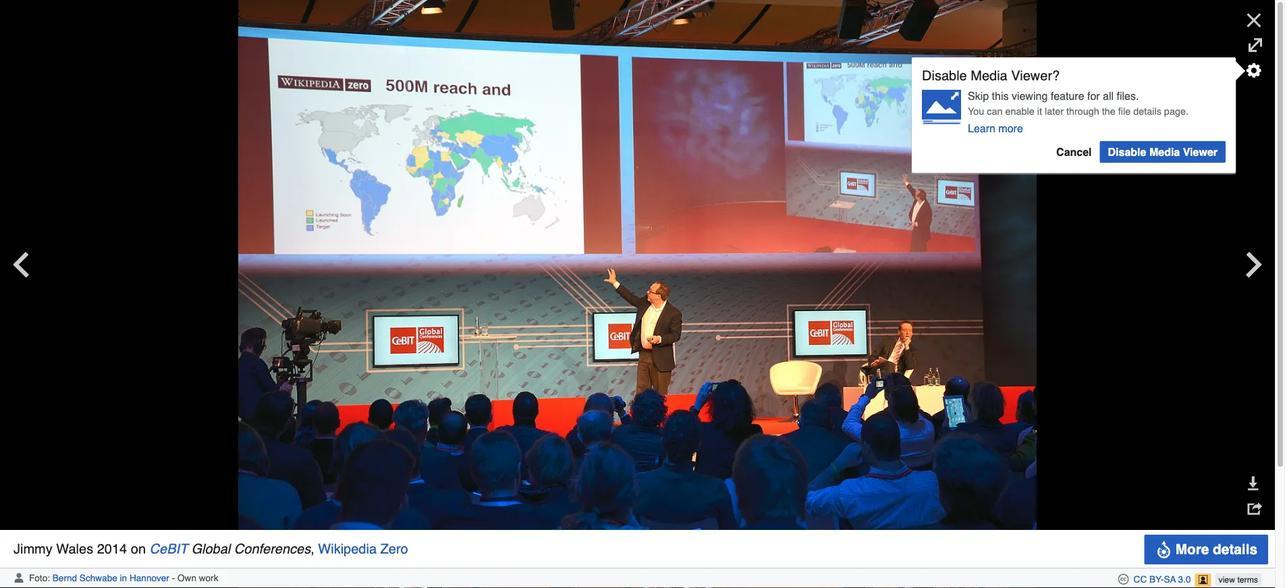 Task type: describe. For each thing, give the bounding box(es) containing it.
enable
[[1006, 106, 1035, 117]]

learn
[[968, 122, 996, 134]]

skip
[[968, 89, 989, 102]]

cancel button
[[1049, 141, 1100, 163]]

viewer
[[1184, 146, 1218, 158]]

media for viewer?
[[971, 68, 1008, 83]]

view terms
[[1219, 575, 1259, 584]]

later
[[1045, 106, 1064, 117]]

feature
[[1051, 89, 1085, 102]]

more details
[[1176, 542, 1258, 558]]

bernd schwabe in hannover link
[[53, 573, 169, 583]]

disable for disable media viewer
[[1108, 146, 1147, 158]]

,
[[311, 541, 315, 557]]

the
[[1103, 106, 1116, 117]]

zero
[[381, 541, 408, 557]]

files.
[[1117, 89, 1139, 102]]

cancel
[[1057, 146, 1092, 158]]

viewer?
[[1012, 68, 1060, 83]]

cebit
[[150, 541, 188, 557]]

cebit link
[[150, 541, 188, 557]]

media for viewer
[[1150, 146, 1181, 158]]

work
[[199, 573, 218, 583]]

wales
[[56, 541, 93, 557]]

hannover
[[130, 573, 169, 583]]

skip this viewing feature for all files. you can enable it later through the file details page. learn more
[[968, 89, 1189, 134]]

own
[[178, 573, 196, 583]]

on
[[131, 541, 146, 557]]

2014
[[97, 541, 127, 557]]

disable media viewer button
[[1100, 141, 1226, 163]]

in
[[120, 573, 127, 583]]

learn more link
[[968, 122, 1024, 134]]

disable for disable media viewer?
[[922, 68, 967, 83]]



Task type: locate. For each thing, give the bounding box(es) containing it.
disable media viewer
[[1108, 146, 1218, 158]]

media
[[971, 68, 1008, 83], [1150, 146, 1181, 158]]

sa
[[1164, 574, 1176, 584]]

more details link
[[1145, 535, 1269, 565]]

foto:
[[29, 573, 50, 583]]

cc
[[1134, 574, 1147, 584]]

1 vertical spatial disable
[[1108, 146, 1147, 158]]

cc by-sa 3.0
[[1134, 574, 1191, 584]]

jimmy wales 2014 on cebit global conferences , wikipedia zero
[[14, 541, 408, 557]]

cc by-sa 3.0 link
[[1134, 574, 1191, 584]]

schwabe
[[80, 573, 117, 583]]

media up skip
[[971, 68, 1008, 83]]

details inside skip this viewing feature for all files. you can enable it later through the file details page. learn more
[[1134, 106, 1162, 117]]

page.
[[1165, 106, 1189, 117]]

can
[[987, 106, 1003, 117]]

media inside 'disable media viewer' "button"
[[1150, 146, 1181, 158]]

it
[[1038, 106, 1043, 117]]

1 vertical spatial details
[[1214, 542, 1258, 558]]

terms
[[1238, 575, 1259, 584]]

0 vertical spatial disable
[[922, 68, 967, 83]]

viewing
[[1012, 89, 1048, 102]]

this
[[992, 89, 1009, 102]]

wikipedia zero link
[[318, 541, 408, 557]]

disable
[[922, 68, 967, 83], [1108, 146, 1147, 158]]

1 vertical spatial media
[[1150, 146, 1181, 158]]

1 horizontal spatial disable
[[1108, 146, 1147, 158]]

wikipedia
[[318, 541, 377, 557]]

details
[[1134, 106, 1162, 117], [1214, 542, 1258, 558]]

global
[[191, 541, 230, 557]]

view
[[1219, 575, 1236, 584]]

for
[[1088, 89, 1100, 102]]

jimmy
[[14, 541, 53, 557]]

foto: bernd schwabe in hannover - own work
[[29, 573, 218, 583]]

disable inside 'disable media viewer' "button"
[[1108, 146, 1147, 158]]

more
[[1176, 542, 1210, 558]]

details right file
[[1134, 106, 1162, 117]]

conferences
[[234, 541, 311, 557]]

0 vertical spatial details
[[1134, 106, 1162, 117]]

0 horizontal spatial details
[[1134, 106, 1162, 117]]

more
[[999, 122, 1024, 134]]

all
[[1103, 89, 1114, 102]]

0 horizontal spatial media
[[971, 68, 1008, 83]]

details up 'view terms'
[[1214, 542, 1258, 558]]

1 horizontal spatial details
[[1214, 542, 1258, 558]]

undefined image
[[238, 0, 1037, 530]]

3.0
[[1179, 574, 1191, 584]]

0 horizontal spatial disable
[[922, 68, 967, 83]]

you
[[968, 106, 985, 117]]

media left viewer
[[1150, 146, 1181, 158]]

disable media viewer?
[[922, 68, 1060, 83]]

0 vertical spatial media
[[971, 68, 1008, 83]]

1 horizontal spatial media
[[1150, 146, 1181, 158]]

by-
[[1150, 574, 1164, 584]]

through
[[1067, 106, 1100, 117]]

file
[[1119, 106, 1131, 117]]

bernd
[[53, 573, 77, 583]]

-
[[172, 573, 175, 583]]



Task type: vqa. For each thing, say whether or not it's contained in the screenshot.
feature
yes



